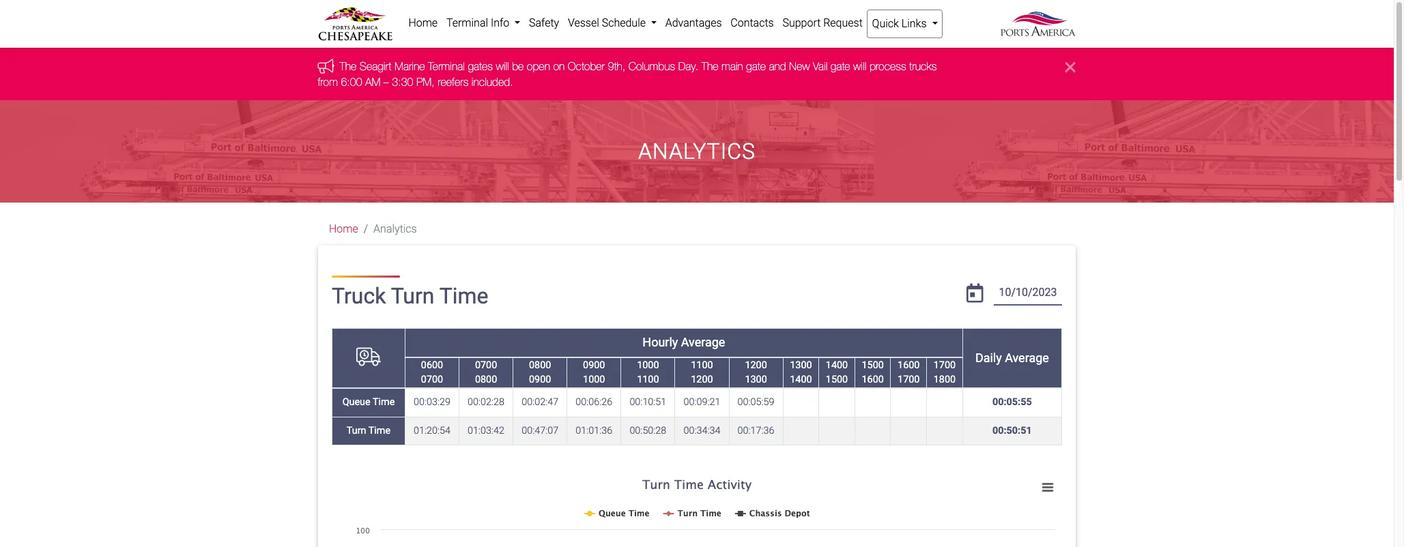 Task type: describe. For each thing, give the bounding box(es) containing it.
included.
[[472, 76, 514, 88]]

6:00
[[341, 76, 363, 88]]

1 horizontal spatial 1400
[[826, 360, 848, 371]]

safety link
[[525, 10, 564, 37]]

0 vertical spatial home link
[[404, 10, 442, 37]]

time for 00:03:29
[[373, 397, 395, 409]]

vail
[[814, 60, 828, 73]]

trucks
[[910, 60, 938, 73]]

0 vertical spatial average
[[681, 336, 725, 350]]

01:03:42
[[468, 426, 505, 437]]

vessel
[[568, 16, 599, 29]]

1 gate from the left
[[747, 60, 766, 73]]

request
[[824, 16, 863, 29]]

1000 1100
[[637, 360, 659, 386]]

01:01:36
[[576, 426, 613, 437]]

00:02:28
[[468, 397, 505, 409]]

contacts
[[731, 16, 774, 29]]

new
[[790, 60, 811, 73]]

turn time
[[347, 426, 391, 437]]

columbus
[[629, 60, 676, 73]]

gates
[[468, 60, 493, 73]]

terminal info
[[447, 16, 512, 29]]

daily
[[976, 351, 1002, 365]]

1100 1200
[[691, 360, 713, 386]]

quick
[[872, 17, 899, 30]]

0 vertical spatial 1600
[[898, 360, 920, 371]]

1 horizontal spatial turn
[[391, 284, 435, 309]]

00:50:51
[[993, 426, 1032, 437]]

00:06:26
[[576, 397, 613, 409]]

home for topmost home link
[[409, 16, 438, 29]]

1 vertical spatial turn
[[347, 426, 366, 437]]

on
[[554, 60, 565, 73]]

2 will from the left
[[854, 60, 867, 73]]

truck turn time
[[332, 284, 489, 309]]

00:03:29
[[414, 397, 451, 409]]

calendar day image
[[967, 284, 984, 303]]

queue
[[343, 397, 371, 409]]

hourly average daily average
[[643, 336, 1049, 365]]

day.
[[679, 60, 699, 73]]

october
[[568, 60, 605, 73]]

1300 1400
[[790, 360, 812, 386]]

00:02:47
[[522, 397, 559, 409]]

queue time
[[343, 397, 395, 409]]

the seagirt marine terminal gates will be open on october 9th, columbus day. the main gate and new vail gate will process trucks from 6:00 am – 3:30 pm, reefers included.
[[318, 60, 938, 88]]

1 will from the left
[[496, 60, 510, 73]]

1 vertical spatial home link
[[329, 223, 358, 236]]

the seagirt marine terminal gates will be open on october 9th, columbus day. the main gate and new vail gate will process trucks from 6:00 am – 3:30 pm, reefers included. alert
[[0, 48, 1394, 100]]

0 horizontal spatial 0800
[[475, 374, 497, 386]]

0 horizontal spatial 1600
[[862, 374, 884, 386]]

quick links
[[872, 17, 930, 30]]

vessel schedule
[[568, 16, 649, 29]]

1 vertical spatial 0700
[[421, 374, 443, 386]]

00:50:28
[[630, 426, 667, 437]]

1 vertical spatial 1400
[[790, 374, 812, 386]]

1 vertical spatial 1500
[[826, 374, 848, 386]]

0 vertical spatial 0700
[[475, 360, 497, 371]]

00:34:34
[[684, 426, 721, 437]]

hourly
[[643, 336, 678, 350]]

0 horizontal spatial 1300
[[745, 374, 767, 386]]

1 vertical spatial analytics
[[374, 223, 417, 236]]

terminal info link
[[442, 10, 525, 37]]

00:10:51
[[630, 397, 667, 409]]

0 vertical spatial 0800
[[529, 360, 551, 371]]

safety
[[529, 16, 559, 29]]

–
[[384, 76, 389, 88]]

advantages link
[[661, 10, 727, 37]]

support request link
[[778, 10, 867, 37]]

00:17:36
[[738, 426, 775, 437]]

9th,
[[608, 60, 626, 73]]

links
[[902, 17, 927, 30]]

3:30
[[393, 76, 414, 88]]

1600 1700
[[898, 360, 920, 386]]

0700 0800
[[475, 360, 497, 386]]



Task type: vqa. For each thing, say whether or not it's contained in the screenshot.
bottommost 0900
yes



Task type: locate. For each thing, give the bounding box(es) containing it.
the
[[340, 60, 357, 73], [702, 60, 719, 73]]

main
[[722, 60, 744, 73]]

1 vertical spatial 1700
[[898, 374, 920, 386]]

0 horizontal spatial 1400
[[790, 374, 812, 386]]

pm,
[[417, 76, 435, 88]]

0 vertical spatial 1400
[[826, 360, 848, 371]]

1200 up 00:05:59
[[745, 360, 767, 371]]

1 horizontal spatial will
[[854, 60, 867, 73]]

contacts link
[[727, 10, 778, 37]]

1 vertical spatial 0900
[[529, 374, 551, 386]]

1 horizontal spatial 0800
[[529, 360, 551, 371]]

1200 up 00:09:21 at bottom
[[691, 374, 713, 386]]

1 horizontal spatial 1200
[[745, 360, 767, 371]]

the up 6:00
[[340, 60, 357, 73]]

0 horizontal spatial home link
[[329, 223, 358, 236]]

average up 1100 1200
[[681, 336, 725, 350]]

1 vertical spatial 1100
[[637, 374, 659, 386]]

0 horizontal spatial will
[[496, 60, 510, 73]]

1 vertical spatial 1600
[[862, 374, 884, 386]]

1 horizontal spatial 0700
[[475, 360, 497, 371]]

1400 1500
[[826, 360, 848, 386]]

0 vertical spatial home
[[409, 16, 438, 29]]

00:05:59
[[738, 397, 775, 409]]

the right day.
[[702, 60, 719, 73]]

0 vertical spatial 1300
[[790, 360, 812, 371]]

will left process
[[854, 60, 867, 73]]

1700 1800
[[934, 360, 956, 386]]

home link
[[404, 10, 442, 37], [329, 223, 358, 236]]

1 horizontal spatial average
[[1005, 351, 1049, 365]]

0 horizontal spatial 1500
[[826, 374, 848, 386]]

2 the from the left
[[702, 60, 719, 73]]

0 horizontal spatial 1000
[[583, 374, 605, 386]]

1 horizontal spatial 0900
[[583, 360, 605, 371]]

0900 up "00:06:26"
[[583, 360, 605, 371]]

0 horizontal spatial 0700
[[421, 374, 443, 386]]

00:47:07
[[522, 426, 559, 437]]

home for bottom home link
[[329, 223, 358, 236]]

be
[[513, 60, 524, 73]]

analytics
[[639, 139, 756, 165], [374, 223, 417, 236]]

1 horizontal spatial 1500
[[862, 360, 884, 371]]

terminal inside the seagirt marine terminal gates will be open on october 9th, columbus day. the main gate and new vail gate will process trucks from 6:00 am – 3:30 pm, reefers included.
[[429, 60, 465, 73]]

0 horizontal spatial the
[[340, 60, 357, 73]]

0800
[[529, 360, 551, 371], [475, 374, 497, 386]]

time for 01:20:54
[[369, 426, 391, 437]]

info
[[491, 16, 510, 29]]

home
[[409, 16, 438, 29], [329, 223, 358, 236]]

1 horizontal spatial 1600
[[898, 360, 920, 371]]

1 vertical spatial 1300
[[745, 374, 767, 386]]

turn right truck
[[391, 284, 435, 309]]

1 horizontal spatial home link
[[404, 10, 442, 37]]

1300 left 1400 1500
[[790, 360, 812, 371]]

1500
[[862, 360, 884, 371], [826, 374, 848, 386]]

0 horizontal spatial 1700
[[898, 374, 920, 386]]

0700 up "00:02:28"
[[475, 360, 497, 371]]

1400 left 1500 1600
[[826, 360, 848, 371]]

2 gate from the left
[[831, 60, 851, 73]]

terminal up reefers
[[429, 60, 465, 73]]

0 horizontal spatial analytics
[[374, 223, 417, 236]]

support request
[[783, 16, 863, 29]]

0700
[[475, 360, 497, 371], [421, 374, 443, 386]]

average
[[681, 336, 725, 350], [1005, 351, 1049, 365]]

will left be
[[496, 60, 510, 73]]

1 horizontal spatial gate
[[831, 60, 851, 73]]

bullhorn image
[[318, 59, 340, 74]]

turn down 'queue'
[[347, 426, 366, 437]]

0 vertical spatial 1200
[[745, 360, 767, 371]]

1 the from the left
[[340, 60, 357, 73]]

gate
[[747, 60, 766, 73], [831, 60, 851, 73]]

None text field
[[994, 281, 1063, 306]]

1600
[[898, 360, 920, 371], [862, 374, 884, 386]]

0600
[[421, 360, 443, 371]]

1700
[[934, 360, 956, 371], [898, 374, 920, 386]]

1 horizontal spatial 1300
[[790, 360, 812, 371]]

open
[[527, 60, 551, 73]]

0 vertical spatial 1500
[[862, 360, 884, 371]]

1000
[[637, 360, 659, 371], [583, 374, 605, 386]]

0 vertical spatial 0900
[[583, 360, 605, 371]]

00:05:55
[[993, 397, 1032, 409]]

0 vertical spatial 1700
[[934, 360, 956, 371]]

1000 up "00:06:26"
[[583, 374, 605, 386]]

process
[[870, 60, 907, 73]]

2 vertical spatial time
[[369, 426, 391, 437]]

1500 left 1600 1700
[[862, 360, 884, 371]]

the seagirt marine terminal gates will be open on october 9th, columbus day. the main gate and new vail gate will process trucks from 6:00 am – 3:30 pm, reefers included. link
[[318, 60, 938, 88]]

0 horizontal spatial turn
[[347, 426, 366, 437]]

0700 down 0600
[[421, 374, 443, 386]]

quick links link
[[867, 10, 943, 38]]

0 horizontal spatial home
[[329, 223, 358, 236]]

0900 1000
[[583, 360, 605, 386]]

0 vertical spatial time
[[440, 284, 489, 309]]

0600 0700
[[421, 360, 443, 386]]

1600 right 1400 1500
[[862, 374, 884, 386]]

1600 left 1700 1800
[[898, 360, 920, 371]]

1 horizontal spatial the
[[702, 60, 719, 73]]

1 horizontal spatial analytics
[[639, 139, 756, 165]]

marine
[[395, 60, 426, 73]]

00:09:21
[[684, 397, 721, 409]]

gate right vail
[[831, 60, 851, 73]]

1700 left 1800
[[898, 374, 920, 386]]

0 horizontal spatial 0900
[[529, 374, 551, 386]]

will
[[496, 60, 510, 73], [854, 60, 867, 73]]

0800 0900
[[529, 360, 551, 386]]

1200 1300
[[745, 360, 767, 386]]

0 horizontal spatial 1100
[[637, 374, 659, 386]]

1 vertical spatial time
[[373, 397, 395, 409]]

time
[[440, 284, 489, 309], [373, 397, 395, 409], [369, 426, 391, 437]]

1 horizontal spatial 1100
[[691, 360, 713, 371]]

close image
[[1066, 59, 1076, 75]]

1 horizontal spatial 1700
[[934, 360, 956, 371]]

seagirt
[[360, 60, 392, 73]]

average right daily
[[1005, 351, 1049, 365]]

reefers
[[438, 76, 469, 88]]

advantages
[[666, 16, 722, 29]]

schedule
[[602, 16, 646, 29]]

1100 up 00:10:51
[[637, 374, 659, 386]]

0800 up 00:02:47
[[529, 360, 551, 371]]

1 horizontal spatial home
[[409, 16, 438, 29]]

and
[[770, 60, 787, 73]]

terminal left info
[[447, 16, 488, 29]]

1300
[[790, 360, 812, 371], [745, 374, 767, 386]]

1400 left 1400 1500
[[790, 374, 812, 386]]

0900
[[583, 360, 605, 371], [529, 374, 551, 386]]

1200
[[745, 360, 767, 371], [691, 374, 713, 386]]

1 vertical spatial 0800
[[475, 374, 497, 386]]

1 horizontal spatial 1000
[[637, 360, 659, 371]]

turn
[[391, 284, 435, 309], [347, 426, 366, 437]]

1100 up 00:09:21 at bottom
[[691, 360, 713, 371]]

0 horizontal spatial average
[[681, 336, 725, 350]]

0 vertical spatial analytics
[[639, 139, 756, 165]]

1700 up 1800
[[934, 360, 956, 371]]

1400
[[826, 360, 848, 371], [790, 374, 812, 386]]

0800 up "00:02:28"
[[475, 374, 497, 386]]

1500 1600
[[862, 360, 884, 386]]

1300 up 00:05:59
[[745, 374, 767, 386]]

01:20:54
[[414, 426, 451, 437]]

1 vertical spatial average
[[1005, 351, 1049, 365]]

1 vertical spatial 1200
[[691, 374, 713, 386]]

1 vertical spatial terminal
[[429, 60, 465, 73]]

1100
[[691, 360, 713, 371], [637, 374, 659, 386]]

gate left and
[[747, 60, 766, 73]]

0 vertical spatial 1100
[[691, 360, 713, 371]]

0900 up 00:02:47
[[529, 374, 551, 386]]

from
[[318, 76, 338, 88]]

support
[[783, 16, 821, 29]]

vessel schedule link
[[564, 10, 661, 37]]

am
[[366, 76, 381, 88]]

1500 down hourly average daily average
[[826, 374, 848, 386]]

1 vertical spatial 1000
[[583, 374, 605, 386]]

1000 down hourly
[[637, 360, 659, 371]]

1 vertical spatial home
[[329, 223, 358, 236]]

0 horizontal spatial gate
[[747, 60, 766, 73]]

0 horizontal spatial 1200
[[691, 374, 713, 386]]

1800
[[934, 374, 956, 386]]

terminal
[[447, 16, 488, 29], [429, 60, 465, 73]]

0 vertical spatial 1000
[[637, 360, 659, 371]]

0 vertical spatial turn
[[391, 284, 435, 309]]

0 vertical spatial terminal
[[447, 16, 488, 29]]

truck
[[332, 284, 386, 309]]



